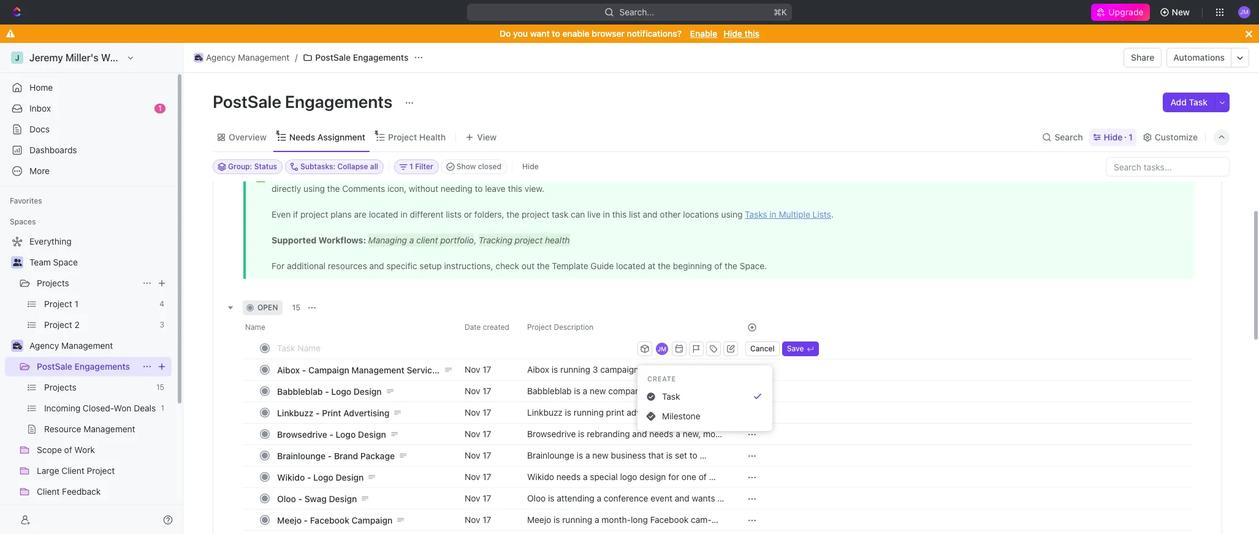 Task type: locate. For each thing, give the bounding box(es) containing it.
0 horizontal spatial postsale
[[37, 361, 72, 372]]

1 vertical spatial postsale engagements link
[[37, 357, 137, 377]]

- right 'oloo'
[[298, 493, 302, 504]]

browsedrive up brainlounge at the left bottom
[[277, 429, 327, 440]]

design down "advertising"
[[358, 429, 386, 440]]

0 horizontal spatial 1
[[158, 104, 162, 113]]

design for babbleblab - logo design
[[354, 386, 382, 397]]

hide for hide 1
[[1105, 132, 1123, 142]]

needs inside linkbuzz is running print advertising in a well- known magazine and needs content creation.
[[613, 418, 637, 429]]

needs inside wikido needs a special logo design for one of their sub-brands.
[[557, 472, 581, 482]]

0 vertical spatial campaign
[[309, 365, 349, 375]]

linkbuzz for linkbuzz is running print advertising in a well- known magazine and needs content creation.
[[528, 407, 563, 418]]

1 horizontal spatial campaign
[[352, 515, 393, 525]]

linkbuzz up known in the bottom left of the page
[[528, 407, 563, 418]]

browsedrive for browsedrive - logo design
[[277, 429, 327, 440]]

linkbuzz is running print advertising in a well- known magazine and needs content creation. button
[[520, 402, 733, 429]]

package
[[361, 451, 395, 461]]

- inside brainlounge - brand package link
[[328, 451, 332, 461]]

management inside sidebar navigation
[[61, 340, 113, 351]]

0 horizontal spatial postsale engagements link
[[37, 357, 137, 377]]

0 horizontal spatial a
[[583, 472, 588, 482]]

0 horizontal spatial browsedrive
[[277, 429, 327, 440]]

postsale inside sidebar navigation
[[37, 361, 72, 372]]

1 vertical spatial a
[[676, 429, 681, 439]]

engagements
[[353, 52, 409, 63], [285, 91, 393, 112], [75, 361, 130, 372]]

2 horizontal spatial hide
[[1105, 132, 1123, 142]]

aibox - campaign management services link
[[274, 361, 455, 379]]

1 horizontal spatial and
[[633, 429, 647, 439]]

needs
[[289, 132, 315, 142]]

design down brand
[[336, 472, 364, 482]]

- inside oloo - swag design link
[[298, 493, 302, 504]]

task
[[1190, 97, 1208, 107], [662, 391, 681, 402]]

0 vertical spatial postsale engagements link
[[300, 50, 412, 65]]

0 vertical spatial a
[[683, 407, 687, 418]]

0 vertical spatial agency management
[[206, 52, 290, 63]]

search
[[1055, 132, 1084, 142]]

2 vertical spatial engagements
[[75, 361, 130, 372]]

design
[[354, 386, 382, 397], [358, 429, 386, 440], [336, 472, 364, 482], [329, 493, 357, 504]]

1 horizontal spatial business time image
[[195, 55, 203, 61]]

1 inside sidebar navigation
[[158, 104, 162, 113]]

campaign down oloo - swag design link
[[352, 515, 393, 525]]

needs down advertising
[[650, 429, 674, 439]]

campaign
[[309, 365, 349, 375], [352, 515, 393, 525]]

open
[[258, 303, 278, 312]]

- inside wikido - logo design link
[[307, 472, 311, 482]]

wikido needs a special logo design for one of their sub-brands. button
[[520, 466, 733, 493]]

0 horizontal spatial needs
[[557, 472, 581, 482]]

1 vertical spatial agency management link
[[29, 336, 169, 356]]

browser
[[592, 28, 625, 39]]

linkbuzz inside linkbuzz is running print advertising in a well- known magazine and needs content creation.
[[528, 407, 563, 418]]

hide inside button
[[523, 162, 539, 171]]

browsedrive inside browsedrive is rebranding and needs a new, mod ern logo.
[[528, 429, 576, 439]]

2 horizontal spatial needs
[[650, 429, 674, 439]]

1 horizontal spatial linkbuzz
[[528, 407, 563, 418]]

save
[[787, 344, 804, 353]]

is for rebranding
[[579, 429, 585, 439]]

logo up oloo - swag design
[[314, 472, 334, 482]]

logo for babbleblab
[[331, 386, 352, 397]]

1 vertical spatial agency
[[29, 340, 59, 351]]

oloo - swag design link
[[274, 490, 455, 508]]

favorites button
[[5, 194, 47, 209]]

special
[[590, 472, 618, 482]]

hide
[[724, 28, 743, 39], [1105, 132, 1123, 142], [523, 162, 539, 171]]

2 horizontal spatial postsale
[[316, 52, 351, 63]]

logo up brand
[[336, 429, 356, 440]]

1
[[158, 104, 162, 113], [1129, 132, 1133, 142]]

space
[[53, 257, 78, 267]]

and down print
[[596, 418, 611, 429]]

2 vertical spatial postsale
[[37, 361, 72, 372]]

1 horizontal spatial task
[[1190, 97, 1208, 107]]

2 vertical spatial a
[[583, 472, 588, 482]]

a left new,
[[676, 429, 681, 439]]

task right add
[[1190, 97, 1208, 107]]

2 vertical spatial postsale engagements
[[37, 361, 130, 372]]

agency management
[[206, 52, 290, 63], [29, 340, 113, 351]]

design up meejo - facebook campaign
[[329, 493, 357, 504]]

automations
[[1174, 52, 1226, 63]]

oloo
[[277, 493, 296, 504]]

needs up sub-
[[557, 472, 581, 482]]

wikido up 'oloo'
[[277, 472, 305, 482]]

needs down print
[[613, 418, 637, 429]]

agency
[[206, 52, 236, 63], [29, 340, 59, 351]]

linkbuzz - print advertising
[[277, 408, 390, 418]]

2 vertical spatial management
[[352, 365, 405, 375]]

/
[[295, 52, 298, 63]]

browsedrive - logo design link
[[274, 425, 455, 443]]

a
[[683, 407, 687, 418], [676, 429, 681, 439], [583, 472, 588, 482]]

0 horizontal spatial hide
[[523, 162, 539, 171]]

0 horizontal spatial agency management
[[29, 340, 113, 351]]

2 vertical spatial logo
[[314, 472, 334, 482]]

0 vertical spatial postsale engagements
[[316, 52, 409, 63]]

- inside aibox - campaign management services link
[[302, 365, 306, 375]]

postsale engagements link
[[300, 50, 412, 65], [37, 357, 137, 377]]

of
[[699, 472, 707, 482]]

wikido - logo design link
[[274, 468, 455, 486]]

1 horizontal spatial 1
[[1129, 132, 1133, 142]]

- up the swag
[[307, 472, 311, 482]]

is inside linkbuzz is running print advertising in a well- known magazine and needs content creation.
[[565, 407, 572, 418]]

0 horizontal spatial task
[[662, 391, 681, 402]]

wikido inside wikido needs a special logo design for one of their sub-brands.
[[528, 472, 555, 482]]

projects link
[[37, 274, 137, 293]]

meejo - facebook campaign
[[277, 515, 393, 525]]

user group image
[[13, 259, 22, 266]]

task up in
[[662, 391, 681, 402]]

a up brands.
[[583, 472, 588, 482]]

brainlounge
[[277, 451, 326, 461]]

- down print
[[330, 429, 334, 440]]

management
[[238, 52, 290, 63], [61, 340, 113, 351], [352, 365, 405, 375]]

add task button
[[1164, 93, 1216, 112]]

0 horizontal spatial management
[[61, 340, 113, 351]]

do you want to enable browser notifications? enable hide this
[[500, 28, 760, 39]]

agency management link
[[191, 50, 293, 65], [29, 336, 169, 356]]

1 horizontal spatial needs
[[613, 418, 637, 429]]

- left brand
[[328, 451, 332, 461]]

browsedrive
[[528, 429, 576, 439], [277, 429, 327, 440]]

needs assignment link
[[287, 129, 366, 146]]

tree containing team space
[[5, 232, 172, 534]]

Search tasks... text field
[[1107, 158, 1230, 176]]

search...
[[620, 7, 655, 17]]

0 vertical spatial task
[[1190, 97, 1208, 107]]

postsale
[[316, 52, 351, 63], [213, 91, 282, 112], [37, 361, 72, 372]]

- inside the 'meejo - facebook campaign' link
[[304, 515, 308, 525]]

0 horizontal spatial campaign
[[309, 365, 349, 375]]

1 horizontal spatial agency
[[206, 52, 236, 63]]

needs assignment
[[289, 132, 366, 142]]

postsale engagements link inside sidebar navigation
[[37, 357, 137, 377]]

enable
[[563, 28, 590, 39]]

mod
[[704, 429, 725, 439]]

logo up linkbuzz - print advertising
[[331, 386, 352, 397]]

and down advertising
[[633, 429, 647, 439]]

is up magazine at the bottom left
[[565, 407, 572, 418]]

milestone
[[662, 411, 701, 421]]

is inside browsedrive is rebranding and needs a new, mod ern logo.
[[579, 429, 585, 439]]

2 horizontal spatial management
[[352, 365, 405, 375]]

you
[[513, 28, 528, 39]]

upgrade link
[[1092, 4, 1151, 21]]

0 vertical spatial management
[[238, 52, 290, 63]]

1 horizontal spatial browsedrive
[[528, 429, 576, 439]]

- inside babbleblab - logo design link
[[325, 386, 329, 397]]

- left print
[[316, 408, 320, 418]]

- right the meejo on the bottom of the page
[[304, 515, 308, 525]]

- up print
[[325, 386, 329, 397]]

2 vertical spatial hide
[[523, 162, 539, 171]]

0 horizontal spatial is
[[565, 407, 572, 418]]

0 horizontal spatial linkbuzz
[[277, 408, 314, 418]]

2 horizontal spatial a
[[683, 407, 687, 418]]

0 horizontal spatial wikido
[[277, 472, 305, 482]]

business time image
[[195, 55, 203, 61], [13, 342, 22, 350]]

0 vertical spatial business time image
[[195, 55, 203, 61]]

0 vertical spatial agency
[[206, 52, 236, 63]]

logo
[[331, 386, 352, 397], [336, 429, 356, 440], [314, 472, 334, 482]]

1 horizontal spatial postsale
[[213, 91, 282, 112]]

a right in
[[683, 407, 687, 418]]

1 horizontal spatial hide
[[724, 28, 743, 39]]

1 vertical spatial postsale
[[213, 91, 282, 112]]

1 vertical spatial agency management
[[29, 340, 113, 351]]

1 vertical spatial business time image
[[13, 342, 22, 350]]

0 vertical spatial hide
[[724, 28, 743, 39]]

- for brainlounge
[[328, 451, 332, 461]]

advertising
[[344, 408, 390, 418]]

logo
[[620, 472, 638, 482]]

is down running
[[579, 429, 585, 439]]

1 vertical spatial logo
[[336, 429, 356, 440]]

1 vertical spatial hide
[[1105, 132, 1123, 142]]

linkbuzz down babbleblab
[[277, 408, 314, 418]]

business time image inside "agency management" link
[[195, 55, 203, 61]]

1 horizontal spatial agency management
[[206, 52, 290, 63]]

1 horizontal spatial is
[[579, 429, 585, 439]]

browsedrive up logo.
[[528, 429, 576, 439]]

logo for browsedrive
[[336, 429, 356, 440]]

docs
[[29, 124, 50, 134]]

0 vertical spatial agency management link
[[191, 50, 293, 65]]

brainlounge - brand package
[[277, 451, 395, 461]]

a inside linkbuzz is running print advertising in a well- known magazine and needs content creation.
[[683, 407, 687, 418]]

1 horizontal spatial a
[[676, 429, 681, 439]]

agency management inside sidebar navigation
[[29, 340, 113, 351]]

home link
[[5, 78, 172, 98]]

automations button
[[1168, 48, 1232, 67]]

- right aibox
[[302, 365, 306, 375]]

services
[[407, 365, 442, 375]]

overview
[[229, 132, 267, 142]]

1 vertical spatial management
[[61, 340, 113, 351]]

1 vertical spatial task
[[662, 391, 681, 402]]

wikido needs a special logo design for one of their sub-brands.
[[528, 472, 709, 493]]

0 vertical spatial logo
[[331, 386, 352, 397]]

linkbuzz
[[528, 407, 563, 418], [277, 408, 314, 418]]

customize
[[1156, 132, 1199, 142]]

0 horizontal spatial and
[[596, 418, 611, 429]]

0 vertical spatial is
[[565, 407, 572, 418]]

0 horizontal spatial agency
[[29, 340, 59, 351]]

oloo - swag design
[[277, 493, 357, 504]]

advertising
[[627, 407, 671, 418]]

1 vertical spatial is
[[579, 429, 585, 439]]

- inside the browsedrive - logo design link
[[330, 429, 334, 440]]

0 vertical spatial postsale
[[316, 52, 351, 63]]

project health
[[388, 132, 446, 142]]

campaign up babbleblab - logo design
[[309, 365, 349, 375]]

tree
[[5, 232, 172, 534]]

save button
[[783, 341, 819, 356]]

- for linkbuzz
[[316, 408, 320, 418]]

team space
[[29, 257, 78, 267]]

and
[[596, 418, 611, 429], [633, 429, 647, 439]]

enable
[[691, 28, 718, 39]]

brainlounge - brand package link
[[274, 447, 455, 465]]

design up "advertising"
[[354, 386, 382, 397]]

0 horizontal spatial agency management link
[[29, 336, 169, 356]]

0 vertical spatial 1
[[158, 104, 162, 113]]

wikido up their
[[528, 472, 555, 482]]

1 horizontal spatial wikido
[[528, 472, 555, 482]]

for
[[669, 472, 680, 482]]

- inside linkbuzz - print advertising link
[[316, 408, 320, 418]]

0 horizontal spatial business time image
[[13, 342, 22, 350]]



Task type: vqa. For each thing, say whether or not it's contained in the screenshot.
Back
no



Task type: describe. For each thing, give the bounding box(es) containing it.
share button
[[1124, 48, 1163, 67]]

create
[[648, 375, 676, 383]]

creation.
[[672, 418, 707, 429]]

docs link
[[5, 120, 172, 139]]

health
[[419, 132, 446, 142]]

is for running
[[565, 407, 572, 418]]

new button
[[1155, 2, 1198, 22]]

wikido for wikido needs a special logo design for one of their sub-brands.
[[528, 472, 555, 482]]

new
[[1173, 7, 1191, 17]]

- for meejo
[[304, 515, 308, 525]]

business time image inside sidebar navigation
[[13, 342, 22, 350]]

1 vertical spatial postsale engagements
[[213, 91, 397, 112]]

dashboards link
[[5, 140, 172, 160]]

a inside browsedrive is rebranding and needs a new, mod ern logo.
[[676, 429, 681, 439]]

design for wikido - logo design
[[336, 472, 364, 482]]

0 vertical spatial engagements
[[353, 52, 409, 63]]

magazine
[[556, 418, 594, 429]]

linkbuzz - print advertising link
[[274, 404, 455, 422]]

needs inside browsedrive is rebranding and needs a new, mod ern logo.
[[650, 429, 674, 439]]

running
[[574, 407, 604, 418]]

wikido for wikido - logo design
[[277, 472, 305, 482]]

browsedrive is rebranding and needs a new, mod ern logo.
[[528, 429, 725, 450]]

browsedrive for browsedrive is rebranding and needs a new, mod ern logo.
[[528, 429, 576, 439]]

babbleblab
[[277, 386, 323, 397]]

design for oloo - swag design
[[329, 493, 357, 504]]

in
[[673, 407, 680, 418]]

overview link
[[226, 129, 267, 146]]

browsedrive - logo design
[[277, 429, 386, 440]]

hide 1
[[1105, 132, 1133, 142]]

project
[[388, 132, 417, 142]]

hide button
[[518, 159, 544, 174]]

and inside linkbuzz is running print advertising in a well- known magazine and needs content creation.
[[596, 418, 611, 429]]

- for babbleblab
[[325, 386, 329, 397]]

- for browsedrive
[[330, 429, 334, 440]]

browsedrive is rebranding and needs a new, mod ern logo. button
[[520, 423, 733, 450]]

content
[[640, 418, 670, 429]]

upgrade
[[1109, 7, 1144, 17]]

- for oloo
[[298, 493, 302, 504]]

Task Name text field
[[277, 338, 635, 358]]

and inside browsedrive is rebranding and needs a new, mod ern logo.
[[633, 429, 647, 439]]

their
[[528, 483, 546, 493]]

meejo
[[277, 515, 302, 525]]

wikido - logo design
[[277, 472, 364, 482]]

search button
[[1039, 129, 1087, 146]]

- for aibox
[[302, 365, 306, 375]]

to
[[552, 28, 561, 39]]

assignment
[[318, 132, 366, 142]]

dashboards
[[29, 145, 77, 155]]

inbox
[[29, 103, 51, 113]]

⌘k
[[774, 7, 788, 17]]

share
[[1132, 52, 1155, 63]]

new,
[[683, 429, 701, 439]]

hide for hide
[[523, 162, 539, 171]]

one
[[682, 472, 697, 482]]

task button
[[643, 387, 768, 407]]

projects
[[37, 278, 69, 288]]

1 vertical spatial engagements
[[285, 91, 393, 112]]

print
[[606, 407, 625, 418]]

sub-
[[548, 483, 566, 493]]

milestone button
[[643, 407, 768, 426]]

customize button
[[1140, 129, 1202, 146]]

meejo - facebook campaign link
[[274, 511, 455, 529]]

home
[[29, 82, 53, 93]]

aibox - campaign management services
[[277, 365, 442, 375]]

1 horizontal spatial management
[[238, 52, 290, 63]]

1 horizontal spatial agency management link
[[191, 50, 293, 65]]

tree inside sidebar navigation
[[5, 232, 172, 534]]

spaces
[[10, 217, 36, 226]]

favorites
[[10, 196, 42, 205]]

do
[[500, 28, 511, 39]]

add
[[1171, 97, 1188, 107]]

postsale engagements inside sidebar navigation
[[37, 361, 130, 372]]

logo for wikido
[[314, 472, 334, 482]]

task inside 'add task' button
[[1190, 97, 1208, 107]]

1 vertical spatial campaign
[[352, 515, 393, 525]]

brands.
[[566, 483, 596, 493]]

sidebar navigation
[[0, 43, 183, 534]]

swag
[[305, 493, 327, 504]]

15
[[292, 303, 300, 312]]

brand
[[334, 451, 358, 461]]

agency inside sidebar navigation
[[29, 340, 59, 351]]

design
[[640, 472, 666, 482]]

aibox
[[277, 365, 300, 375]]

known
[[528, 418, 553, 429]]

babbleblab - logo design link
[[274, 382, 455, 400]]

task inside button
[[662, 391, 681, 402]]

design for browsedrive - logo design
[[358, 429, 386, 440]]

rebranding
[[587, 429, 630, 439]]

engagements inside sidebar navigation
[[75, 361, 130, 372]]

- for wikido
[[307, 472, 311, 482]]

1 horizontal spatial postsale engagements link
[[300, 50, 412, 65]]

project health link
[[386, 129, 446, 146]]

want
[[530, 28, 550, 39]]

add task
[[1171, 97, 1208, 107]]

team
[[29, 257, 51, 267]]

a inside wikido needs a special logo design for one of their sub-brands.
[[583, 472, 588, 482]]

facebook
[[310, 515, 350, 525]]

print
[[322, 408, 341, 418]]

this
[[745, 28, 760, 39]]

1 vertical spatial 1
[[1129, 132, 1133, 142]]

babbleblab - logo design
[[277, 386, 382, 397]]

cancel
[[751, 344, 775, 353]]

linkbuzz for linkbuzz - print advertising
[[277, 408, 314, 418]]



